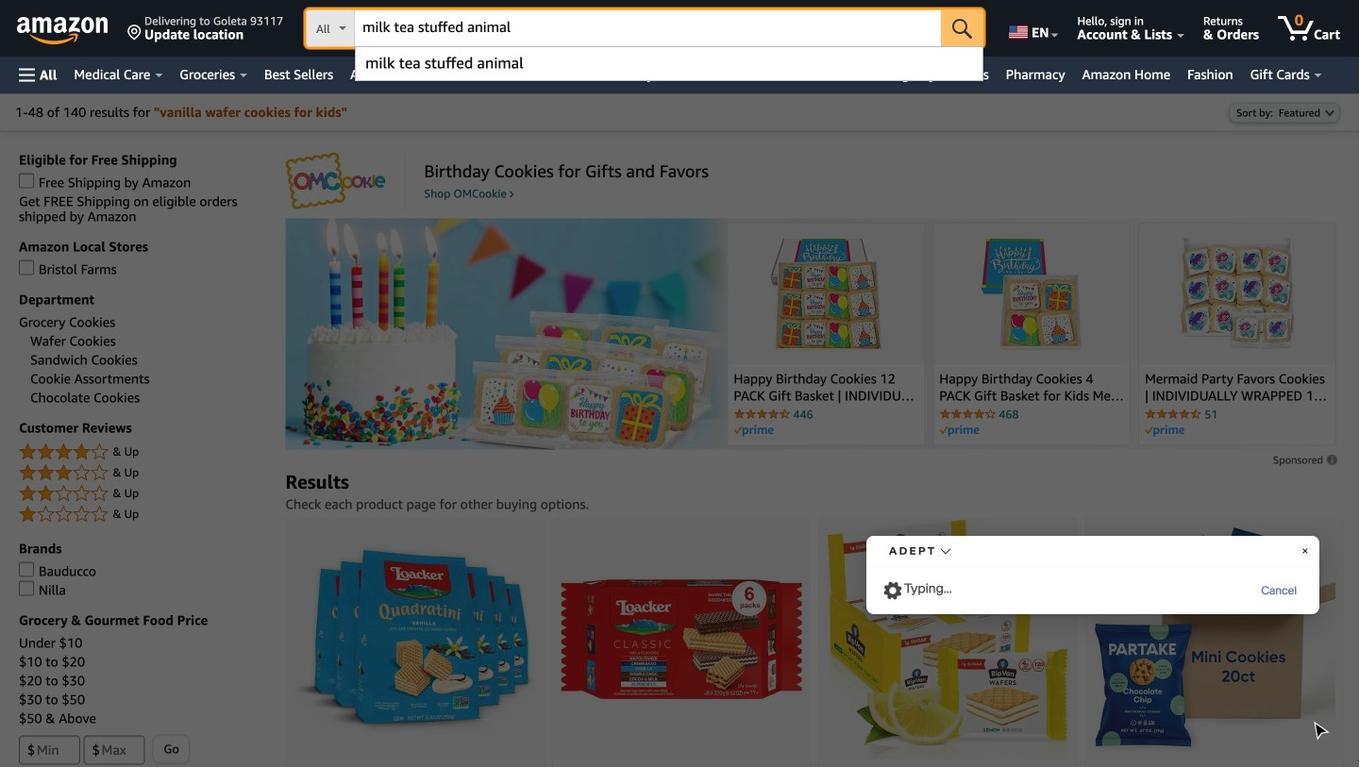 Task type: vqa. For each thing, say whether or not it's contained in the screenshot.
left grass,
no



Task type: describe. For each thing, give the bounding box(es) containing it.
4 stars & up element
[[19, 441, 267, 464]]

sponsored ad - rip van wafels lemon cookies, 16 count, 1g sugar, 4g carbs, vegan, keto friendly, low calorie, 0g trans fa... image
[[827, 519, 1069, 760]]

2 eligible for prime. image from the left
[[939, 425, 979, 436]]

navigation navigation
[[0, 0, 1359, 93]]

1 eligible for prime. image from the left
[[734, 425, 773, 436]]

Search Amazon text field
[[355, 10, 941, 46]]

Max text field
[[84, 736, 145, 765]]

Min text field
[[19, 736, 80, 765]]

3 stars & up element
[[19, 462, 267, 485]]



Task type: locate. For each thing, give the bounding box(es) containing it.
sponsored ad - loacker quadratini vanilla wafer cookies large - 30% less sugar - premium crispy bite size wafers with vani... image
[[294, 546, 536, 733]]

1 star & up element
[[19, 504, 267, 526]]

1 checkbox image from the top
[[19, 173, 34, 188]]

sponsored ad - gluten free chocolate chip snack packs by partake foods | vegan & dairy free cookies | allergy friendly coo... image
[[1094, 527, 1336, 752]]

checkbox image
[[19, 173, 34, 188], [19, 562, 34, 577]]

2 checkbox image from the top
[[19, 562, 34, 577]]

2 checkbox image from the top
[[19, 581, 34, 596]]

1 horizontal spatial eligible for prime. image
[[939, 425, 979, 436]]

dropdown image
[[1325, 109, 1335, 117]]

1 checkbox image from the top
[[19, 260, 34, 275]]

1 vertical spatial checkbox image
[[19, 562, 34, 577]]

amazon image
[[17, 17, 109, 45]]

3 eligible for prime. image from the left
[[1145, 425, 1185, 436]]

2 stars & up element
[[19, 483, 267, 505]]

none submit inside navigation "navigation"
[[941, 9, 984, 47]]

2 horizontal spatial eligible for prime. image
[[1145, 425, 1185, 436]]

checkbox image
[[19, 260, 34, 275], [19, 581, 34, 596]]

0 vertical spatial checkbox image
[[19, 260, 34, 275]]

None submit
[[941, 9, 984, 47]]

0 horizontal spatial eligible for prime. image
[[734, 425, 773, 436]]

None search field
[[306, 9, 984, 49]]

none search field inside navigation "navigation"
[[306, 9, 984, 49]]

eligible for prime. image
[[734, 425, 773, 436], [939, 425, 979, 436], [1145, 425, 1185, 436]]

1 vertical spatial checkbox image
[[19, 581, 34, 596]]

0 vertical spatial checkbox image
[[19, 173, 34, 188]]

sponsored ad - loacker classic wafers mix - premium assorted crispy wafer cookies - variety pack - hazelnut, chocolate, va... image
[[561, 579, 803, 700]]



